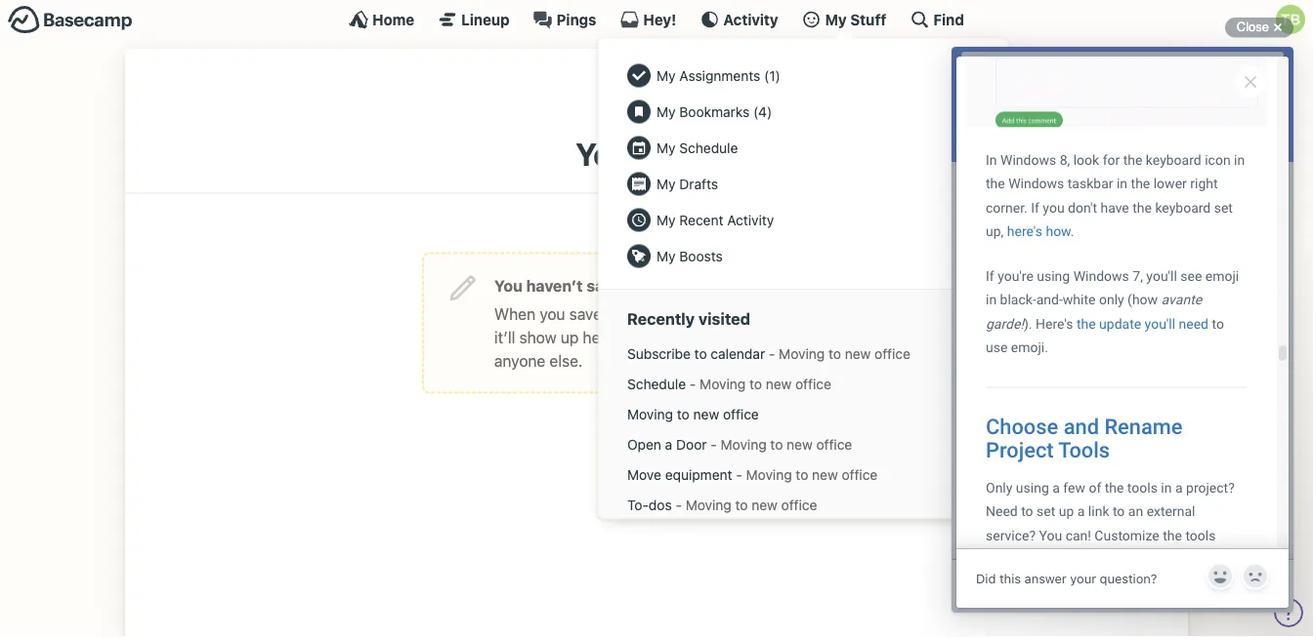 Task type: vqa. For each thing, say whether or not it's contained in the screenshot.
the a
yes



Task type: locate. For each thing, give the bounding box(es) containing it.
(4)
[[753, 104, 772, 120]]

drafts
[[648, 136, 737, 173], [679, 176, 718, 192]]

visible
[[750, 328, 794, 347]]

activity
[[723, 11, 778, 28], [727, 212, 774, 228]]

home link
[[349, 10, 414, 29]]

to down move equipment - moving to new office at bottom
[[735, 497, 748, 514]]

- right door
[[711, 437, 717, 453]]

0 vertical spatial schedule
[[679, 140, 738, 156]]

my left the recent
[[657, 212, 676, 228]]

cross small image
[[1266, 16, 1290, 39], [1266, 16, 1290, 39]]

to right visible
[[798, 328, 813, 347]]

to
[[798, 328, 813, 347], [694, 346, 707, 362], [829, 346, 841, 362], [749, 376, 762, 392], [677, 407, 690, 423], [770, 437, 783, 453], [796, 467, 808, 483], [735, 497, 748, 514]]

hey!
[[643, 11, 676, 28]]

visited
[[699, 310, 750, 329]]

0 vertical spatial your
[[576, 136, 641, 173]]

find button
[[910, 10, 964, 29]]

door
[[676, 437, 707, 453]]

my down your drafts
[[657, 176, 676, 192]]

show
[[519, 328, 557, 347]]

-
[[769, 346, 775, 362], [690, 376, 696, 392], [711, 437, 717, 453], [736, 467, 742, 483], [676, 497, 682, 514]]

1 vertical spatial schedule
[[627, 376, 686, 392]]

document
[[705, 305, 776, 323]]

to up move equipment - moving to new office at bottom
[[770, 437, 783, 453]]

0 horizontal spatial a
[[606, 305, 614, 323]]

- right calendar
[[769, 346, 775, 362]]

my schedule
[[657, 140, 738, 156]]

haven't
[[526, 276, 583, 295]]

0 vertical spatial drafts
[[648, 136, 737, 173]]

to-dos - moving to new office
[[627, 497, 817, 514]]

drafts for your drafts
[[648, 136, 737, 173]]

lineup link
[[438, 10, 510, 29]]

dos
[[649, 497, 672, 514]]

switch accounts image
[[8, 5, 133, 35]]

my bookmarks (4)
[[657, 104, 772, 120]]

your inside you haven't saved any drafts yet when you save a message or document as a draft, it'll show up here. your drafts aren't visible to anyone else.
[[623, 328, 655, 347]]

- up moving to new office
[[690, 376, 696, 392]]

moving down the equipment
[[686, 497, 732, 514]]

else.
[[550, 352, 583, 370]]

save
[[569, 305, 602, 323]]

activity link
[[700, 10, 778, 29]]

my for my boosts
[[657, 248, 676, 264]]

2 horizontal spatial a
[[801, 305, 809, 323]]

pings button
[[533, 10, 596, 29]]

your
[[576, 136, 641, 173], [623, 328, 655, 347]]

my up any
[[657, 248, 676, 264]]

a right save
[[606, 305, 614, 323]]

schedule inside recently visited pages element
[[627, 376, 686, 392]]

drafts inside my stuff "element"
[[679, 176, 718, 192]]

a left door
[[665, 437, 672, 453]]

0 vertical spatial activity
[[723, 11, 778, 28]]

moving
[[779, 346, 825, 362], [700, 376, 746, 392], [627, 407, 673, 423], [721, 437, 767, 453], [746, 467, 792, 483], [686, 497, 732, 514]]

your down tim burton image
[[576, 136, 641, 173]]

my inside popup button
[[825, 11, 847, 28]]

schedule down my bookmarks (4)
[[679, 140, 738, 156]]

recent
[[679, 212, 723, 228]]

boosts
[[679, 248, 723, 264]]

my
[[825, 11, 847, 28], [657, 67, 676, 84], [657, 104, 676, 120], [657, 140, 676, 156], [657, 176, 676, 192], [657, 212, 676, 228], [657, 248, 676, 264]]

my boosts link
[[617, 238, 989, 275]]

yet
[[716, 276, 739, 295]]

my boosts
[[657, 248, 723, 264]]

drafts down 'my schedule'
[[679, 176, 718, 192]]

find
[[933, 11, 964, 28]]

my up your drafts
[[657, 104, 676, 120]]

your down message
[[623, 328, 655, 347]]

office
[[875, 346, 910, 362], [795, 376, 831, 392], [723, 407, 759, 423], [816, 437, 852, 453], [842, 467, 878, 483], [781, 497, 817, 514]]

a right as
[[801, 305, 809, 323]]

a
[[606, 305, 614, 323], [801, 305, 809, 323], [665, 437, 672, 453]]

drafts
[[666, 276, 712, 295], [659, 328, 701, 347]]

hey! button
[[620, 10, 676, 29]]

here.
[[583, 328, 619, 347]]

anyone
[[494, 352, 545, 370]]

you haven't saved any drafts yet when you save a message or document as a draft, it'll show up here. your drafts aren't visible to anyone else.
[[494, 276, 851, 370]]

pings
[[556, 11, 596, 28]]

drafts up my drafts
[[648, 136, 737, 173]]

my left stuff at the right
[[825, 11, 847, 28]]

0 vertical spatial drafts
[[666, 276, 712, 295]]

my drafts
[[657, 176, 718, 192]]

moving up move equipment - moving to new office at bottom
[[721, 437, 767, 453]]

my left assignments
[[657, 67, 676, 84]]

assignments
[[679, 67, 760, 84]]

my stuff element
[[617, 58, 989, 275]]

drafts up or
[[666, 276, 712, 295]]

1 vertical spatial your
[[623, 328, 655, 347]]

or
[[686, 305, 701, 323]]

moving down calendar
[[700, 376, 746, 392]]

drafts for my drafts
[[679, 176, 718, 192]]

1 vertical spatial activity
[[727, 212, 774, 228]]

subscribe to calendar - moving to new office
[[627, 346, 910, 362]]

aren't
[[705, 328, 746, 347]]

new
[[845, 346, 871, 362], [766, 376, 792, 392], [693, 407, 719, 423], [787, 437, 813, 453], [812, 467, 838, 483], [752, 497, 778, 514]]

1 horizontal spatial a
[[665, 437, 672, 453]]

schedule down subscribe
[[627, 376, 686, 392]]

1 vertical spatial drafts
[[679, 176, 718, 192]]

activity up (1)
[[723, 11, 778, 28]]

you
[[494, 276, 523, 295]]

activity right the recent
[[727, 212, 774, 228]]

my up my drafts
[[657, 140, 676, 156]]

schedule
[[679, 140, 738, 156], [627, 376, 686, 392]]

drafts down or
[[659, 328, 701, 347]]



Task type: describe. For each thing, give the bounding box(es) containing it.
you
[[540, 305, 565, 323]]

schedule inside my stuff "element"
[[679, 140, 738, 156]]

any
[[635, 276, 662, 295]]

my for my drafts
[[657, 176, 676, 192]]

recently visited pages element
[[617, 339, 989, 551]]

up
[[561, 328, 579, 347]]

moving up open
[[627, 407, 673, 423]]

it'll
[[494, 328, 515, 347]]

as
[[780, 305, 797, 323]]

1 vertical spatial drafts
[[659, 328, 701, 347]]

moving to new office
[[627, 407, 759, 423]]

close button
[[1225, 16, 1294, 39]]

to-
[[627, 497, 649, 514]]

- right dos
[[676, 497, 682, 514]]

to down subscribe to calendar - moving to new office
[[749, 376, 762, 392]]

recently
[[627, 310, 695, 329]]

tim burton image
[[625, 68, 688, 131]]

my schedule link
[[617, 130, 989, 166]]

when
[[494, 305, 536, 323]]

my stuff button
[[802, 10, 886, 29]]

activity inside my stuff "element"
[[727, 212, 774, 228]]

moving to new office link
[[617, 400, 989, 430]]

moving down as
[[779, 346, 825, 362]]

to up door
[[677, 407, 690, 423]]

- down open a door - moving to new office
[[736, 467, 742, 483]]

saved
[[587, 276, 631, 295]]

my recent activity link
[[617, 202, 989, 238]]

my stuff
[[825, 11, 886, 28]]

stuff
[[850, 11, 886, 28]]

your drafts
[[576, 136, 737, 173]]

my for my recent activity
[[657, 212, 676, 228]]

home
[[372, 11, 414, 28]]

moving down open a door - moving to new office
[[746, 467, 792, 483]]

message
[[618, 305, 682, 323]]

to down draft,
[[829, 346, 841, 362]]

my recent activity
[[657, 212, 774, 228]]

close
[[1237, 20, 1269, 34]]

calendar
[[711, 346, 765, 362]]

my drafts link
[[617, 166, 989, 202]]

open a door - moving to new office
[[627, 437, 852, 453]]

to down moving to new office link
[[796, 467, 808, 483]]

main element
[[0, 0, 1313, 603]]

equipment
[[665, 467, 732, 483]]

recently visited
[[627, 310, 750, 329]]

subscribe
[[627, 346, 691, 362]]

draft,
[[813, 305, 851, 323]]

my assignments (1)
[[657, 67, 780, 84]]

my for my assignments (1)
[[657, 67, 676, 84]]

(1)
[[764, 67, 780, 84]]

my for my stuff
[[825, 11, 847, 28]]

schedule - moving to new office
[[627, 376, 831, 392]]

my for my bookmarks (4)
[[657, 104, 676, 120]]

move
[[627, 467, 661, 483]]

bookmarks
[[679, 104, 750, 120]]

to down 'recently visited'
[[694, 346, 707, 362]]

move equipment - moving to new office
[[627, 467, 878, 483]]

open
[[627, 437, 661, 453]]

lineup
[[461, 11, 510, 28]]

to inside you haven't saved any drafts yet when you save a message or document as a draft, it'll show up here. your drafts aren't visible to anyone else.
[[798, 328, 813, 347]]

my for my schedule
[[657, 140, 676, 156]]



